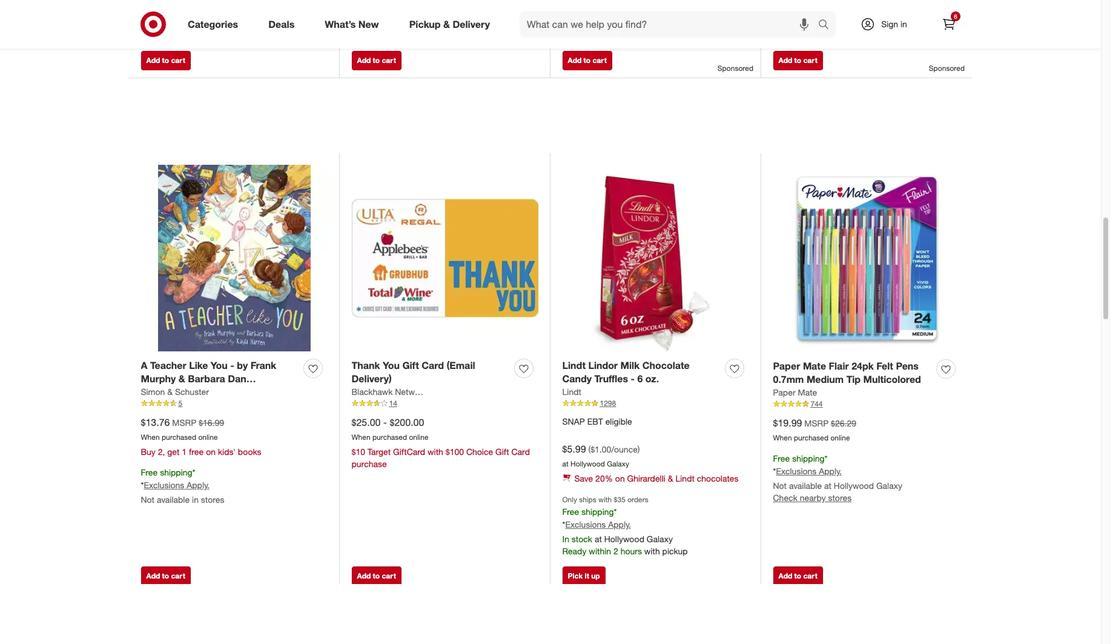 Task type: describe. For each thing, give the bounding box(es) containing it.
thank you gift card (email delivery)
[[352, 359, 476, 385]]

$13.76
[[141, 417, 170, 429]]

a
[[141, 359, 148, 371]]

stock inside * exclusions apply. in stock at  hollywood galaxy ready within 2 hours
[[150, 18, 171, 28]]

in inside only ships with $35 orders free shipping * * exclusions apply. in stock at  hollywood galaxy ready within 2 hours with pickup
[[563, 534, 570, 544]]

24pk
[[852, 360, 874, 372]]

ghirardelli
[[628, 473, 666, 484]]

5 link
[[141, 398, 328, 409]]

what's new link
[[315, 11, 394, 38]]

1298 link
[[563, 398, 749, 409]]

exclusions inside free shipping * * exclusions apply. not available in stores
[[144, 480, 184, 490]]

stock inside only ships with $35 orders free shipping * * exclusions apply. in stock at  hollywood galaxy ready within 2 hours with pickup
[[572, 534, 593, 544]]

schuster
[[175, 387, 209, 397]]

in inside * exclusions apply. in stock at  hollywood galaxy ready within 2 hours
[[141, 18, 148, 28]]

frank
[[251, 359, 277, 371]]

free for $13.76
[[141, 467, 158, 478]]

what's new
[[325, 18, 379, 30]]

msrp for $13.76
[[172, 418, 196, 428]]

(email
[[447, 359, 476, 371]]

hollywood inside not available at hollywood galaxy check nearby stores
[[623, 5, 664, 16]]

not for a teacher like you - by frank murphy & barbara dan (hardcover)
[[141, 494, 155, 505]]

network
[[395, 387, 427, 397]]

free inside only ships with $35 orders free shipping * * exclusions apply. in stock at  hollywood galaxy ready within 2 hours with pickup
[[563, 507, 579, 517]]

nearby inside 'free shipping * * exclusions apply. not available at hollywood galaxy check nearby stores'
[[800, 493, 826, 503]]

shipping inside only ships with $35 orders free shipping * * exclusions apply. in stock at  hollywood galaxy ready within 2 hours with pickup
[[582, 507, 614, 517]]

galaxy inside * exclusions apply. in stock at  hollywood galaxy ready within 2 hours
[[225, 18, 251, 28]]

ebt
[[588, 417, 603, 427]]

shipping for $13.76
[[160, 467, 192, 478]]

exclusions apply. link down the $19.99 msrp $26.29 when purchased online
[[777, 466, 842, 476]]

& right ghirardelli
[[668, 473, 674, 484]]

in inside the sign in link
[[901, 19, 908, 29]]

available for a teacher like you - by frank murphy & barbara dan (hardcover)
[[157, 494, 190, 505]]

paper mate link
[[774, 387, 818, 399]]

paper mate
[[774, 387, 818, 398]]

2 inside only ships with $35 orders free shipping * * exclusions apply. in stock at  hollywood galaxy ready within 2 hours with pickup
[[614, 546, 619, 556]]

1298
[[600, 399, 616, 408]]

pick it up button
[[563, 567, 606, 586]]

$26.29
[[832, 418, 857, 429]]

$1.00
[[591, 444, 612, 455]]

a teacher like you - by frank murphy & barbara dan (hardcover)
[[141, 359, 277, 399]]

& right pickup
[[444, 18, 450, 30]]

1 horizontal spatial 2
[[403, 10, 408, 20]]

galaxy inside $5.99 ( $1.00 /ounce ) at hollywood galaxy
[[607, 459, 630, 469]]

hollywood inside 'free shipping * * exclusions apply. not available at hollywood galaxy check nearby stores'
[[834, 480, 875, 491]]

$19.99
[[774, 417, 803, 429]]

0.7mm
[[774, 374, 804, 386]]

14 link
[[352, 398, 538, 409]]

0 vertical spatial within
[[378, 10, 401, 20]]

categories link
[[178, 11, 253, 38]]

2 inside * exclusions apply. in stock at  hollywood galaxy ready within 2 hours
[[192, 30, 197, 41]]

6 inside lindt lindor milk chocolate candy truffles - 6 oz.
[[638, 373, 643, 385]]

stores inside free shipping * * exclusions apply. not available in stores
[[201, 494, 224, 505]]

* inside * exclusions apply. in stock at  hollywood galaxy ready within 2 hours
[[141, 4, 144, 14]]

you inside a teacher like you - by frank murphy & barbara dan (hardcover)
[[211, 359, 228, 371]]

only
[[563, 495, 577, 504]]

exclusions inside 'free shipping * * exclusions apply. not available at hollywood galaxy check nearby stores'
[[777, 466, 817, 476]]

within inside only ships with $35 orders free shipping * * exclusions apply. in stock at  hollywood galaxy ready within 2 hours with pickup
[[589, 546, 612, 556]]

dan
[[228, 373, 247, 385]]

- inside lindt lindor milk chocolate candy truffles - 6 oz.
[[631, 373, 635, 385]]

& inside a teacher like you - by frank murphy & barbara dan (hardcover)
[[179, 373, 185, 385]]

$10
[[352, 447, 365, 457]]

$35
[[614, 495, 626, 504]]

sign
[[882, 19, 899, 29]]

check inside 'free shipping * * exclusions apply. not available at hollywood galaxy check nearby stores'
[[774, 493, 798, 503]]

online for $200.00
[[409, 433, 429, 442]]

0 vertical spatial ready
[[352, 10, 376, 20]]

stores inside not available at hollywood galaxy check nearby stores
[[618, 17, 641, 28]]

$13.76 msrp $16.99 when purchased online buy 2, get 1 free on kids' books
[[141, 417, 262, 457]]

2 vertical spatial lindt
[[676, 473, 695, 484]]

check inside not available at hollywood galaxy check nearby stores
[[563, 17, 587, 28]]

save
[[575, 473, 593, 484]]

shipping for $19.99
[[793, 453, 825, 464]]

on inside $13.76 msrp $16.99 when purchased online buy 2, get 1 free on kids' books
[[206, 447, 216, 457]]

& right simon
[[167, 387, 173, 397]]

multicolored
[[864, 374, 922, 386]]

search button
[[813, 11, 842, 40]]

- inside a teacher like you - by frank murphy & barbara dan (hardcover)
[[230, 359, 234, 371]]

1 sponsored from the left
[[718, 64, 754, 73]]

milk
[[621, 359, 640, 371]]

hours inside only ships with $35 orders free shipping * * exclusions apply. in stock at  hollywood galaxy ready within 2 hours with pickup
[[621, 546, 642, 556]]

lindt lindor milk chocolate candy truffles - 6 oz.
[[563, 359, 690, 385]]

free shipping * * exclusions apply. not available in stores
[[141, 467, 224, 505]]

* exclusions apply. in stock at  hollywood galaxy ready within 2 hours
[[141, 4, 251, 41]]

5
[[178, 399, 183, 408]]

flair
[[829, 360, 849, 372]]

exclusions apply. link down get
[[144, 480, 210, 490]]

truffles
[[595, 373, 628, 385]]

What can we help you find? suggestions appear below search field
[[520, 11, 822, 38]]

delivery)
[[352, 373, 392, 385]]

$25.00 - $200.00 when purchased online $10 target giftcard with $100 choice gift card purchase
[[352, 417, 530, 469]]

1 horizontal spatial check nearby stores button
[[774, 492, 852, 504]]

galaxy inside not available at hollywood galaxy check nearby stores
[[666, 5, 692, 16]]

msrp for $19.99
[[805, 418, 829, 429]]

when for $13.76
[[141, 433, 160, 442]]

blackhawk network
[[352, 387, 427, 397]]

not inside not available at hollywood galaxy check nearby stores
[[563, 5, 576, 16]]

exclusions apply. link down ships
[[566, 519, 631, 530]]

simon & schuster link
[[141, 386, 209, 398]]

pick it up
[[568, 572, 600, 581]]

blackhawk network link
[[352, 386, 427, 398]]

by
[[237, 359, 248, 371]]

gift inside $25.00 - $200.00 when purchased online $10 target giftcard with $100 choice gift card purchase
[[496, 447, 509, 457]]

pick
[[568, 572, 583, 581]]

$25.00
[[352, 417, 381, 429]]

purchase
[[352, 459, 387, 469]]

$200.00
[[390, 417, 424, 429]]

744 link
[[774, 399, 961, 410]]

simon
[[141, 387, 165, 397]]

galaxy inside 'free shipping * * exclusions apply. not available at hollywood galaxy check nearby stores'
[[877, 480, 903, 491]]

at inside $5.99 ( $1.00 /ounce ) at hollywood galaxy
[[563, 459, 569, 469]]

0 horizontal spatial pickup
[[452, 10, 477, 20]]

14
[[389, 399, 397, 408]]

pickup & delivery link
[[399, 11, 505, 38]]

thank
[[352, 359, 380, 371]]

ready within 2 hours with pickup
[[352, 10, 477, 20]]

paper for paper mate flair 24pk felt pens 0.7mm medium tip multicolored
[[774, 360, 801, 372]]

books
[[238, 447, 262, 457]]

paper mate flair 24pk felt pens 0.7mm medium tip multicolored
[[774, 360, 922, 386]]

online for $26.29
[[831, 433, 851, 442]]

apply. inside only ships with $35 orders free shipping * * exclusions apply. in stock at  hollywood galaxy ready within 2 hours with pickup
[[609, 519, 631, 530]]

get
[[167, 447, 180, 457]]

chocolates
[[697, 473, 739, 484]]

apply. inside free shipping * * exclusions apply. not available in stores
[[187, 480, 210, 490]]

simon & schuster
[[141, 387, 209, 397]]

eligible
[[606, 417, 633, 427]]

pickup
[[409, 18, 441, 30]]

giftcard
[[393, 447, 425, 457]]

apply. inside * exclusions apply. in stock at  hollywood galaxy ready within 2 hours
[[187, 4, 210, 14]]

with left delivery
[[434, 10, 449, 20]]

sign in
[[882, 19, 908, 29]]

1 horizontal spatial hours
[[410, 10, 431, 20]]

available for paper mate flair 24pk felt pens 0.7mm medium tip multicolored
[[790, 480, 822, 491]]



Task type: vqa. For each thing, say whether or not it's contained in the screenshot.
Sort button
no



Task type: locate. For each thing, give the bounding box(es) containing it.
add to cart
[[146, 56, 185, 65], [357, 56, 396, 65], [568, 56, 607, 65], [779, 56, 818, 65], [146, 572, 185, 581], [357, 572, 396, 581], [779, 572, 818, 581]]

stores inside 'free shipping * * exclusions apply. not available at hollywood galaxy check nearby stores'
[[829, 493, 852, 503]]

within down 'categories'
[[167, 30, 190, 41]]

0 horizontal spatial stock
[[150, 18, 171, 28]]

hollywood
[[623, 5, 664, 16], [183, 18, 223, 28], [571, 459, 605, 469], [834, 480, 875, 491], [605, 534, 645, 544]]

1 vertical spatial paper
[[774, 387, 796, 398]]

0 vertical spatial card
[[422, 359, 444, 371]]

- inside $25.00 - $200.00 when purchased online $10 target giftcard with $100 choice gift card purchase
[[384, 417, 387, 429]]

lindt for lindt
[[563, 387, 582, 397]]

0 horizontal spatial online
[[198, 433, 218, 442]]

in
[[901, 19, 908, 29], [192, 494, 199, 505]]

hours inside * exclusions apply. in stock at  hollywood galaxy ready within 2 hours
[[199, 30, 221, 41]]

gift right choice
[[496, 447, 509, 457]]

pickup inside only ships with $35 orders free shipping * * exclusions apply. in stock at  hollywood galaxy ready within 2 hours with pickup
[[663, 546, 688, 556]]

2 horizontal spatial -
[[631, 373, 635, 385]]

1 horizontal spatial in
[[901, 19, 908, 29]]

0 vertical spatial pickup
[[452, 10, 477, 20]]

add to cart button
[[141, 51, 191, 71], [352, 51, 402, 71], [563, 51, 613, 71], [774, 51, 823, 71], [141, 567, 191, 586], [352, 567, 402, 586], [774, 567, 823, 586]]

1 horizontal spatial check
[[774, 493, 798, 503]]

gift up network
[[403, 359, 419, 371]]

0 horizontal spatial stores
[[201, 494, 224, 505]]

1 vertical spatial check
[[774, 493, 798, 503]]

galaxy inside only ships with $35 orders free shipping * * exclusions apply. in stock at  hollywood galaxy ready within 2 hours with pickup
[[647, 534, 673, 544]]

1 horizontal spatial not
[[563, 5, 576, 16]]

1 you from the left
[[211, 359, 228, 371]]

$5.99
[[563, 443, 586, 455]]

orders
[[628, 495, 649, 504]]

purchased for $13.76
[[162, 433, 196, 442]]

sponsored
[[718, 64, 754, 73], [930, 64, 965, 73]]

0 horizontal spatial -
[[230, 359, 234, 371]]

purchased
[[162, 433, 196, 442], [373, 433, 407, 442], [794, 433, 829, 442]]

2 horizontal spatial within
[[589, 546, 612, 556]]

in right sign
[[901, 19, 908, 29]]

2 you from the left
[[383, 359, 400, 371]]

1 vertical spatial 2
[[192, 30, 197, 41]]

in inside free shipping * * exclusions apply. not available in stores
[[192, 494, 199, 505]]

paper inside paper mate flair 24pk felt pens 0.7mm medium tip multicolored
[[774, 360, 801, 372]]

ready inside * exclusions apply. in stock at  hollywood galaxy ready within 2 hours
[[141, 30, 165, 41]]

kids'
[[218, 447, 236, 457]]

msrp down 744
[[805, 418, 829, 429]]

thank you gift card (email delivery) image
[[352, 165, 538, 351]]

2 horizontal spatial ready
[[563, 546, 587, 556]]

stock up pick it up on the right bottom of the page
[[572, 534, 593, 544]]

1 horizontal spatial online
[[409, 433, 429, 442]]

shipping down ships
[[582, 507, 614, 517]]

a teacher like you - by frank murphy & barbara dan (hardcover) image
[[141, 165, 328, 351]]

purchased down $19.99
[[794, 433, 829, 442]]

0 horizontal spatial purchased
[[162, 433, 196, 442]]

within left pickup
[[378, 10, 401, 20]]

exclusions apply. link up 'categories'
[[144, 4, 210, 14]]

not inside free shipping * * exclusions apply. not available in stores
[[141, 494, 155, 505]]

0 horizontal spatial you
[[211, 359, 228, 371]]

0 horizontal spatial card
[[422, 359, 444, 371]]

paper down 0.7mm in the bottom of the page
[[774, 387, 796, 398]]

hours
[[410, 10, 431, 20], [199, 30, 221, 41], [621, 546, 642, 556]]

stock left 'categories'
[[150, 18, 171, 28]]

0 vertical spatial 2
[[403, 10, 408, 20]]

hours down orders
[[621, 546, 642, 556]]

& up simon & schuster
[[179, 373, 185, 385]]

1 vertical spatial in
[[192, 494, 199, 505]]

0 vertical spatial on
[[206, 447, 216, 457]]

teacher
[[150, 359, 186, 371]]

1 horizontal spatial 6
[[955, 13, 958, 20]]

free
[[189, 447, 204, 457]]

- down "milk"
[[631, 373, 635, 385]]

1 horizontal spatial on
[[616, 473, 625, 484]]

2 horizontal spatial stores
[[829, 493, 852, 503]]

you inside the thank you gift card (email delivery)
[[383, 359, 400, 371]]

0 vertical spatial mate
[[804, 360, 827, 372]]

online inside the $19.99 msrp $26.29 when purchased online
[[831, 433, 851, 442]]

card inside the thank you gift card (email delivery)
[[422, 359, 444, 371]]

apply. up 'categories'
[[187, 4, 210, 14]]

when up buy
[[141, 433, 160, 442]]

save 20% on ghirardelli & lindt chocolates
[[575, 473, 739, 484]]

you up barbara
[[211, 359, 228, 371]]

1 horizontal spatial within
[[378, 10, 401, 20]]

(hardcover)
[[141, 387, 194, 399]]

1 vertical spatial check nearby stores button
[[774, 492, 852, 504]]

murphy
[[141, 373, 176, 385]]

2 vertical spatial shipping
[[582, 507, 614, 517]]

free inside 'free shipping * * exclusions apply. not available at hollywood galaxy check nearby stores'
[[774, 453, 790, 464]]

2 vertical spatial not
[[141, 494, 155, 505]]

free inside free shipping * * exclusions apply. not available in stores
[[141, 467, 158, 478]]

free shipping * * exclusions apply. not available at hollywood galaxy check nearby stores
[[774, 453, 903, 503]]

2 vertical spatial within
[[589, 546, 612, 556]]

*
[[141, 4, 144, 14], [825, 453, 828, 464], [774, 466, 777, 476], [192, 467, 195, 478], [141, 480, 144, 490], [614, 507, 617, 517], [563, 519, 566, 530]]

0 horizontal spatial within
[[167, 30, 190, 41]]

1 vertical spatial 6
[[638, 373, 643, 385]]

free for $19.99
[[774, 453, 790, 464]]

msrp inside $13.76 msrp $16.99 when purchased online buy 2, get 1 free on kids' books
[[172, 418, 196, 428]]

0 horizontal spatial in
[[192, 494, 199, 505]]

1 vertical spatial -
[[631, 373, 635, 385]]

0 horizontal spatial gift
[[403, 359, 419, 371]]

paper up 0.7mm in the bottom of the page
[[774, 360, 801, 372]]

2 vertical spatial -
[[384, 417, 387, 429]]

0 vertical spatial nearby
[[590, 17, 615, 28]]

pens
[[897, 360, 919, 372]]

1 horizontal spatial pickup
[[663, 546, 688, 556]]

lindt lindor milk chocolate candy truffles - 6 oz. image
[[563, 165, 749, 351], [563, 165, 749, 351]]

1 vertical spatial on
[[616, 473, 625, 484]]

0 vertical spatial gift
[[403, 359, 419, 371]]

purchased inside the $19.99 msrp $26.29 when purchased online
[[794, 433, 829, 442]]

online down $16.99 on the left
[[198, 433, 218, 442]]

mate up medium
[[804, 360, 827, 372]]

2 horizontal spatial online
[[831, 433, 851, 442]]

0 horizontal spatial not
[[141, 494, 155, 505]]

within inside * exclusions apply. in stock at  hollywood galaxy ready within 2 hours
[[167, 30, 190, 41]]

nearby inside not available at hollywood galaxy check nearby stores
[[590, 17, 615, 28]]

when up $10
[[352, 433, 371, 442]]

0 vertical spatial free
[[774, 453, 790, 464]]

hollywood inside * exclusions apply. in stock at  hollywood galaxy ready within 2 hours
[[183, 18, 223, 28]]

1
[[182, 447, 187, 457]]

shipping down the $19.99 msrp $26.29 when purchased online
[[793, 453, 825, 464]]

when
[[141, 433, 160, 442], [352, 433, 371, 442], [774, 433, 792, 442]]

lindor
[[589, 359, 618, 371]]

$16.99
[[199, 418, 224, 428]]

0 horizontal spatial msrp
[[172, 418, 196, 428]]

not available at hollywood galaxy check nearby stores
[[563, 5, 692, 28]]

2 vertical spatial available
[[157, 494, 190, 505]]

$19.99 msrp $26.29 when purchased online
[[774, 417, 857, 442]]

lindt lindor milk chocolate candy truffles - 6 oz. link
[[563, 358, 721, 386]]

on right 20%
[[616, 473, 625, 484]]

not
[[563, 5, 576, 16], [774, 480, 787, 491], [141, 494, 155, 505]]

with inside $25.00 - $200.00 when purchased online $10 target giftcard with $100 choice gift card purchase
[[428, 447, 444, 457]]

purchased inside $25.00 - $200.00 when purchased online $10 target giftcard with $100 choice gift card purchase
[[373, 433, 407, 442]]

not for paper mate flair 24pk felt pens 0.7mm medium tip multicolored
[[774, 480, 787, 491]]

at inside * exclusions apply. in stock at  hollywood galaxy ready within 2 hours
[[173, 18, 181, 28]]

1 horizontal spatial shipping
[[582, 507, 614, 517]]

when down $19.99
[[774, 433, 792, 442]]

exclusions apply. link
[[144, 4, 210, 14], [777, 466, 842, 476], [144, 480, 210, 490], [566, 519, 631, 530]]

0 horizontal spatial on
[[206, 447, 216, 457]]

1 vertical spatial stock
[[572, 534, 593, 544]]

exclusions inside * exclusions apply. in stock at  hollywood galaxy ready within 2 hours
[[144, 4, 184, 14]]

gift
[[403, 359, 419, 371], [496, 447, 509, 457]]

msrp
[[172, 418, 196, 428], [805, 418, 829, 429]]

with left $100
[[428, 447, 444, 457]]

buy
[[141, 447, 156, 457]]

2 horizontal spatial free
[[774, 453, 790, 464]]

ready inside only ships with $35 orders free shipping * * exclusions apply. in stock at  hollywood galaxy ready within 2 hours with pickup
[[563, 546, 587, 556]]

hours left delivery
[[410, 10, 431, 20]]

within
[[378, 10, 401, 20], [167, 30, 190, 41], [589, 546, 612, 556]]

$100
[[446, 447, 464, 457]]

shipping
[[793, 453, 825, 464], [160, 467, 192, 478], [582, 507, 614, 517]]

0 vertical spatial 6
[[955, 13, 958, 20]]

hours down 'categories'
[[199, 30, 221, 41]]

free down only
[[563, 507, 579, 517]]

when inside $13.76 msrp $16.99 when purchased online buy 2, get 1 free on kids' books
[[141, 433, 160, 442]]

2 vertical spatial ready
[[563, 546, 587, 556]]

you up the delivery)
[[383, 359, 400, 371]]

msrp down 5
[[172, 418, 196, 428]]

1 horizontal spatial you
[[383, 359, 400, 371]]

paper for paper mate
[[774, 387, 796, 398]]

1 vertical spatial card
[[512, 447, 530, 457]]

/ounce
[[612, 444, 638, 455]]

0 vertical spatial shipping
[[793, 453, 825, 464]]

shipping inside 'free shipping * * exclusions apply. not available at hollywood galaxy check nearby stores'
[[793, 453, 825, 464]]

online inside $13.76 msrp $16.99 when purchased online buy 2, get 1 free on kids' books
[[198, 433, 218, 442]]

2 horizontal spatial 2
[[614, 546, 619, 556]]

what's
[[325, 18, 356, 30]]

gift inside the thank you gift card (email delivery)
[[403, 359, 419, 371]]

to
[[162, 56, 169, 65], [373, 56, 380, 65], [584, 56, 591, 65], [795, 56, 802, 65], [162, 572, 169, 581], [373, 572, 380, 581], [795, 572, 802, 581]]

1 vertical spatial in
[[563, 534, 570, 544]]

1 vertical spatial ready
[[141, 30, 165, 41]]

online down $26.29
[[831, 433, 851, 442]]

online for $16.99
[[198, 433, 218, 442]]

6 link
[[936, 11, 963, 38]]

0 horizontal spatial in
[[141, 18, 148, 28]]

only ships with $35 orders free shipping * * exclusions apply. in stock at  hollywood galaxy ready within 2 hours with pickup
[[563, 495, 688, 556]]

apply. inside 'free shipping * * exclusions apply. not available at hollywood galaxy check nearby stores'
[[819, 466, 842, 476]]

when for $19.99
[[774, 433, 792, 442]]

mate for paper mate flair 24pk felt pens 0.7mm medium tip multicolored
[[804, 360, 827, 372]]

exclusions inside only ships with $35 orders free shipping * * exclusions apply. in stock at  hollywood galaxy ready within 2 hours with pickup
[[566, 519, 606, 530]]

card right choice
[[512, 447, 530, 457]]

- left by
[[230, 359, 234, 371]]

within up the up
[[589, 546, 612, 556]]

in down 'free'
[[192, 494, 199, 505]]

check nearby stores button
[[563, 17, 641, 29], [774, 492, 852, 504]]

candy
[[563, 373, 592, 385]]

lindt down candy
[[563, 387, 582, 397]]

(
[[589, 444, 591, 455]]

2 horizontal spatial not
[[774, 480, 787, 491]]

2 horizontal spatial purchased
[[794, 433, 829, 442]]

mate up 744
[[798, 387, 818, 398]]

barbara
[[188, 373, 225, 385]]

1 vertical spatial pickup
[[663, 546, 688, 556]]

a teacher like you - by frank murphy & barbara dan (hardcover) link
[[141, 358, 299, 399]]

1 horizontal spatial -
[[384, 417, 387, 429]]

paper mate flair 24pk felt pens 0.7mm medium tip multicolored image
[[774, 165, 961, 352], [774, 165, 961, 352]]

1 horizontal spatial purchased
[[373, 433, 407, 442]]

card
[[422, 359, 444, 371], [512, 447, 530, 457]]

when inside $25.00 - $200.00 when purchased online $10 target giftcard with $100 choice gift card purchase
[[352, 433, 371, 442]]

blackhawk
[[352, 387, 393, 397]]

2 horizontal spatial when
[[774, 433, 792, 442]]

purchased up 1
[[162, 433, 196, 442]]

snap ebt eligible
[[563, 417, 633, 427]]

1 horizontal spatial card
[[512, 447, 530, 457]]

with left $35
[[599, 495, 612, 504]]

1 vertical spatial within
[[167, 30, 190, 41]]

lindt
[[563, 359, 586, 371], [563, 387, 582, 397], [676, 473, 695, 484]]

20%
[[596, 473, 613, 484]]

thank you gift card (email delivery) link
[[352, 358, 510, 386]]

card inside $25.00 - $200.00 when purchased online $10 target giftcard with $100 choice gift card purchase
[[512, 447, 530, 457]]

available inside not available at hollywood galaxy check nearby stores
[[579, 5, 612, 16]]

0 horizontal spatial nearby
[[590, 17, 615, 28]]

lindt up candy
[[563, 359, 586, 371]]

free down $19.99
[[774, 453, 790, 464]]

0 vertical spatial in
[[901, 19, 908, 29]]

lindt for lindt lindor milk chocolate candy truffles - 6 oz.
[[563, 359, 586, 371]]

2 paper from the top
[[774, 387, 796, 398]]

hollywood inside only ships with $35 orders free shipping * * exclusions apply. in stock at  hollywood galaxy ready within 2 hours with pickup
[[605, 534, 645, 544]]

free down buy
[[141, 467, 158, 478]]

apply.
[[187, 4, 210, 14], [819, 466, 842, 476], [187, 480, 210, 490], [609, 519, 631, 530]]

medium
[[807, 374, 844, 386]]

stores
[[618, 17, 641, 28], [829, 493, 852, 503], [201, 494, 224, 505]]

when for $25.00
[[352, 433, 371, 442]]

purchased up target
[[373, 433, 407, 442]]

1 vertical spatial shipping
[[160, 467, 192, 478]]

deals
[[269, 18, 295, 30]]

mate
[[804, 360, 827, 372], [798, 387, 818, 398]]

1 horizontal spatial ready
[[352, 10, 376, 20]]

delivery
[[453, 18, 490, 30]]

shipping inside free shipping * * exclusions apply. not available in stores
[[160, 467, 192, 478]]

available inside free shipping * * exclusions apply. not available in stores
[[157, 494, 190, 505]]

1 horizontal spatial sponsored
[[930, 64, 965, 73]]

available inside 'free shipping * * exclusions apply. not available at hollywood galaxy check nearby stores'
[[790, 480, 822, 491]]

apply. down the $19.99 msrp $26.29 when purchased online
[[819, 466, 842, 476]]

1 vertical spatial free
[[141, 467, 158, 478]]

deals link
[[258, 11, 310, 38]]

when inside the $19.99 msrp $26.29 when purchased online
[[774, 433, 792, 442]]

0 horizontal spatial shipping
[[160, 467, 192, 478]]

purchased for $25.00
[[373, 433, 407, 442]]

at inside not available at hollywood galaxy check nearby stores
[[614, 5, 621, 16]]

1 horizontal spatial available
[[579, 5, 612, 16]]

0 vertical spatial hours
[[410, 10, 431, 20]]

0 vertical spatial -
[[230, 359, 234, 371]]

hollywood inside $5.99 ( $1.00 /ounce ) at hollywood galaxy
[[571, 459, 605, 469]]

1 horizontal spatial in
[[563, 534, 570, 544]]

new
[[359, 18, 379, 30]]

lindt left chocolates
[[676, 473, 695, 484]]

on right 'free'
[[206, 447, 216, 457]]

)
[[638, 444, 640, 455]]

target
[[368, 447, 391, 457]]

1 vertical spatial available
[[790, 480, 822, 491]]

shipping down get
[[160, 467, 192, 478]]

with down orders
[[645, 546, 660, 556]]

0 vertical spatial check
[[563, 17, 587, 28]]

1 horizontal spatial nearby
[[800, 493, 826, 503]]

6
[[955, 13, 958, 20], [638, 373, 643, 385]]

exclusions
[[144, 4, 184, 14], [777, 466, 817, 476], [144, 480, 184, 490], [566, 519, 606, 530]]

nearby
[[590, 17, 615, 28], [800, 493, 826, 503]]

$5.99 ( $1.00 /ounce ) at hollywood galaxy
[[563, 443, 640, 469]]

0 vertical spatial stock
[[150, 18, 171, 28]]

0 horizontal spatial ready
[[141, 30, 165, 41]]

- right $25.00
[[384, 417, 387, 429]]

online up giftcard
[[409, 433, 429, 442]]

paper inside paper mate link
[[774, 387, 796, 398]]

0 vertical spatial not
[[563, 5, 576, 16]]

mate for paper mate
[[798, 387, 818, 398]]

in
[[141, 18, 148, 28], [563, 534, 570, 544]]

paper
[[774, 360, 801, 372], [774, 387, 796, 398]]

msrp inside the $19.99 msrp $26.29 when purchased online
[[805, 418, 829, 429]]

1 vertical spatial gift
[[496, 447, 509, 457]]

1 paper from the top
[[774, 360, 801, 372]]

0 vertical spatial lindt
[[563, 359, 586, 371]]

lindt inside lindt lindor milk chocolate candy truffles - 6 oz.
[[563, 359, 586, 371]]

0 vertical spatial available
[[579, 5, 612, 16]]

felt
[[877, 360, 894, 372]]

tip
[[847, 374, 861, 386]]

lindt link
[[563, 386, 582, 398]]

at inside only ships with $35 orders free shipping * * exclusions apply. in stock at  hollywood galaxy ready within 2 hours with pickup
[[595, 534, 602, 544]]

up
[[592, 572, 600, 581]]

2 sponsored from the left
[[930, 64, 965, 73]]

apply. down $35
[[609, 519, 631, 530]]

2 horizontal spatial available
[[790, 480, 822, 491]]

2 vertical spatial hours
[[621, 546, 642, 556]]

stock
[[150, 18, 171, 28], [572, 534, 593, 544]]

0 vertical spatial in
[[141, 18, 148, 28]]

1 horizontal spatial msrp
[[805, 418, 829, 429]]

sign in link
[[851, 11, 927, 38]]

apply. down 'free'
[[187, 480, 210, 490]]

-
[[230, 359, 234, 371], [631, 373, 635, 385], [384, 417, 387, 429]]

0 horizontal spatial check nearby stores button
[[563, 17, 641, 29]]

purchased inside $13.76 msrp $16.99 when purchased online buy 2, get 1 free on kids' books
[[162, 433, 196, 442]]

purchased for $19.99
[[794, 433, 829, 442]]

paper mate flair 24pk felt pens 0.7mm medium tip multicolored link
[[774, 359, 932, 387]]

online inside $25.00 - $200.00 when purchased online $10 target giftcard with $100 choice gift card purchase
[[409, 433, 429, 442]]

mate inside paper mate flair 24pk felt pens 0.7mm medium tip multicolored
[[804, 360, 827, 372]]

0 vertical spatial paper
[[774, 360, 801, 372]]

not inside 'free shipping * * exclusions apply. not available at hollywood galaxy check nearby stores'
[[774, 480, 787, 491]]

search
[[813, 19, 842, 31]]

at inside 'free shipping * * exclusions apply. not available at hollywood galaxy check nearby stores'
[[825, 480, 832, 491]]

like
[[189, 359, 208, 371]]

1 horizontal spatial free
[[563, 507, 579, 517]]

1 vertical spatial mate
[[798, 387, 818, 398]]

1 horizontal spatial when
[[352, 433, 371, 442]]

card left "(email"
[[422, 359, 444, 371]]



